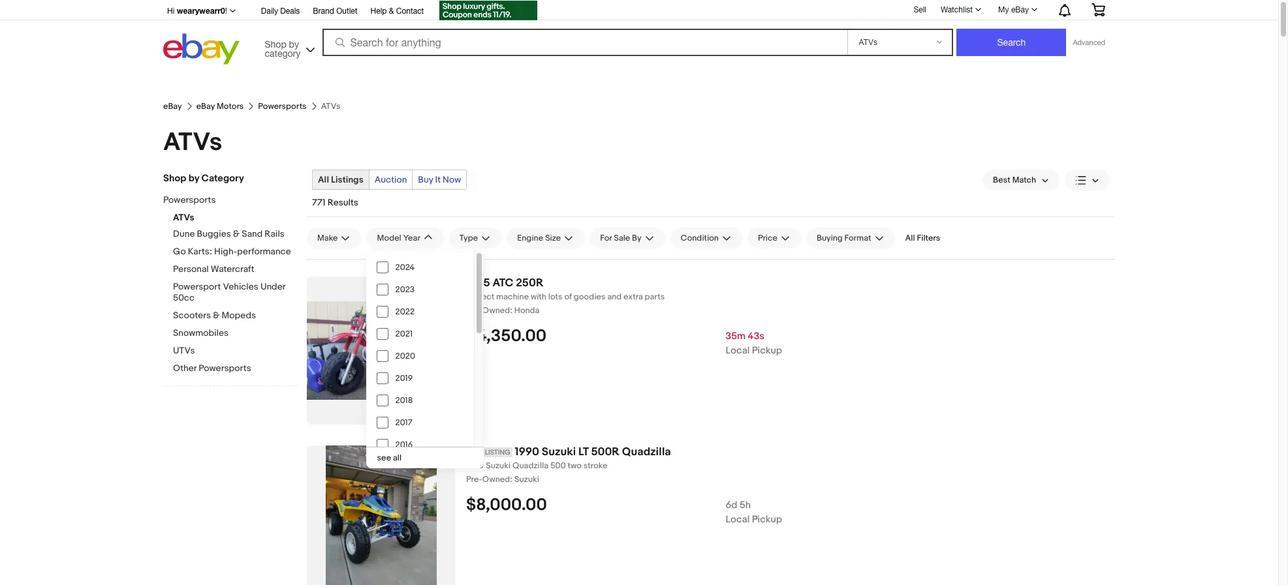 Task type: vqa. For each thing, say whether or not it's contained in the screenshot.
"rails"
yes



Task type: locate. For each thing, give the bounding box(es) containing it.
ebay
[[1012, 5, 1030, 14], [163, 101, 182, 112], [196, 101, 215, 112]]

owned inside 1985 atc 250r perfect machine with lots of goodies and extra parts pre-owned : honda
[[483, 306, 510, 316]]

personal watercraft link
[[173, 264, 297, 276]]

and
[[608, 292, 622, 302]]

pre- down perfect
[[466, 306, 483, 316]]

0 vertical spatial &
[[389, 7, 394, 16]]

1 pickup from the top
[[752, 345, 783, 357]]

1 local from the top
[[726, 345, 750, 357]]

0 vertical spatial all
[[318, 174, 329, 186]]

ebay for ebay motors
[[196, 101, 215, 112]]

listing
[[485, 449, 511, 457]]

pickup inside "35m 43s local pickup"
[[752, 345, 783, 357]]

auction link
[[370, 170, 412, 189]]

0 horizontal spatial suzuki
[[486, 461, 511, 472]]

local down 35m
[[726, 345, 750, 357]]

2 vertical spatial &
[[213, 310, 220, 321]]

2016 link
[[367, 434, 475, 457]]

& right help
[[389, 7, 394, 16]]

see
[[377, 453, 391, 464]]

suzuki up the $8,000.00
[[515, 475, 540, 485]]

1 horizontal spatial ebay
[[196, 101, 215, 112]]

2 local from the top
[[726, 514, 750, 526]]

performance
[[237, 246, 291, 257]]

ebay right my
[[1012, 5, 1030, 14]]

powersports down utvs link
[[199, 363, 251, 374]]

1 vertical spatial &
[[233, 229, 240, 240]]

1 horizontal spatial 1990
[[515, 446, 540, 459]]

2 horizontal spatial suzuki
[[542, 446, 576, 459]]

new
[[468, 449, 484, 457]]

local down 6d
[[726, 514, 750, 526]]

1985 atc 250r link
[[466, 277, 1116, 291]]

help & contact link
[[371, 5, 424, 19]]

atvs up dune
[[173, 212, 194, 223]]

powersports link
[[258, 101, 307, 112], [163, 195, 287, 207]]

local
[[726, 345, 750, 357], [726, 514, 750, 526]]

by
[[189, 172, 199, 185]]

ebay inside account navigation
[[1012, 5, 1030, 14]]

1 vertical spatial pre-
[[466, 475, 483, 485]]

1 owned from the top
[[483, 306, 510, 316]]

all listings
[[318, 174, 364, 186]]

1 vertical spatial atvs
[[173, 212, 194, 223]]

2 pre- from the top
[[466, 475, 483, 485]]

0 vertical spatial atvs
[[163, 127, 222, 158]]

& left sand
[[233, 229, 240, 240]]

sell
[[914, 5, 927, 14]]

0 horizontal spatial quadzilla
[[513, 461, 549, 472]]

quadzilla left 500
[[513, 461, 549, 472]]

owned down perfect
[[483, 306, 510, 316]]

advanced link
[[1067, 29, 1112, 56]]

2016
[[396, 440, 413, 451]]

all left 'filters'
[[906, 233, 916, 244]]

suzuki up 500
[[542, 446, 576, 459]]

: up the $8,000.00
[[510, 475, 513, 485]]

2 pickup from the top
[[752, 514, 783, 526]]

500
[[551, 461, 566, 472]]

all inside button
[[906, 233, 916, 244]]

ebay motors
[[196, 101, 244, 112]]

1 pre- from the top
[[466, 306, 483, 316]]

0 vertical spatial pre-
[[466, 306, 483, 316]]

powersports right motors
[[258, 101, 307, 112]]

2 vertical spatial suzuki
[[515, 475, 540, 485]]

None submit
[[957, 29, 1067, 56]]

filters
[[918, 233, 941, 244]]

all
[[318, 174, 329, 186], [906, 233, 916, 244]]

get the coupon image
[[440, 1, 538, 20]]

1 vertical spatial pickup
[[752, 514, 783, 526]]

1 vertical spatial :
[[510, 475, 513, 485]]

powersports link right motors
[[258, 101, 307, 112]]

extra
[[624, 292, 643, 302]]

0 vertical spatial quadzilla
[[622, 446, 671, 459]]

1 vertical spatial powersports
[[163, 195, 216, 206]]

lt
[[579, 446, 589, 459]]

1990 right listing
[[515, 446, 540, 459]]

: down machine
[[510, 306, 513, 316]]

& inside account navigation
[[389, 7, 394, 16]]

2 owned from the top
[[483, 475, 510, 485]]

now
[[443, 174, 461, 186]]

banner
[[163, 0, 1116, 86]]

atvs inside powersports atvs dune buggies & sand rails go karts: high-performance personal watercraft powersport vehicles under 50cc scooters & mopeds snowmobiles utvs other powersports
[[173, 212, 194, 223]]

pickup inside 6d 5h local pickup
[[752, 514, 783, 526]]

buy it now link
[[413, 170, 467, 189]]

quadzilla
[[622, 446, 671, 459], [513, 461, 549, 472]]

1985 atc 250r perfect machine with lots of goodies and extra parts pre-owned : honda
[[466, 277, 665, 316]]

pre- down new
[[466, 475, 483, 485]]

all listings link
[[313, 170, 369, 189]]

2024
[[396, 263, 415, 273]]

0 vertical spatial powersports link
[[258, 101, 307, 112]]

watercraft
[[211, 264, 255, 275]]

model year button
[[367, 228, 444, 249]]

2 horizontal spatial &
[[389, 7, 394, 16]]

0 horizontal spatial ebay
[[163, 101, 182, 112]]

1 horizontal spatial &
[[233, 229, 240, 240]]

karts:
[[188, 246, 212, 257]]

1 vertical spatial owned
[[483, 475, 510, 485]]

& left mopeds
[[213, 310, 220, 321]]

0 vertical spatial pickup
[[752, 345, 783, 357]]

2 : from the top
[[510, 475, 513, 485]]

auction
[[375, 174, 407, 186]]

0 vertical spatial :
[[510, 306, 513, 316]]

1 horizontal spatial quadzilla
[[622, 446, 671, 459]]

1 horizontal spatial all
[[906, 233, 916, 244]]

0 vertical spatial local
[[726, 345, 750, 357]]

my ebay link
[[992, 2, 1044, 18]]

dune
[[173, 229, 195, 240]]

2 horizontal spatial ebay
[[1012, 5, 1030, 14]]

owned
[[483, 306, 510, 316], [483, 475, 510, 485]]

all for all filters
[[906, 233, 916, 244]]

all up 771
[[318, 174, 329, 186]]

1 vertical spatial local
[[726, 514, 750, 526]]

0 horizontal spatial &
[[213, 310, 220, 321]]

2019
[[396, 374, 413, 384]]

powersports down by in the top of the page
[[163, 195, 216, 206]]

motors
[[217, 101, 244, 112]]

go karts: high-performance link
[[173, 246, 297, 259]]

0 vertical spatial powersports
[[258, 101, 307, 112]]

0 vertical spatial owned
[[483, 306, 510, 316]]

outlet
[[337, 7, 358, 16]]

ebay left ebay motors link
[[163, 101, 182, 112]]

None text field
[[466, 306, 1116, 317], [466, 475, 1116, 486], [466, 306, 1116, 317], [466, 475, 1116, 486]]

6d 5h local pickup
[[726, 500, 783, 526]]

0 horizontal spatial all
[[318, 174, 329, 186]]

1990
[[515, 446, 540, 459], [466, 461, 484, 472]]

1985 atc 250r image
[[307, 302, 455, 400]]

owned down listing
[[483, 475, 510, 485]]

help & contact
[[371, 7, 424, 16]]

pickup for 43s
[[752, 345, 783, 357]]

goodies
[[574, 292, 606, 302]]

1 vertical spatial all
[[906, 233, 916, 244]]

daily
[[261, 7, 278, 16]]

all for all listings
[[318, 174, 329, 186]]

ebay link
[[163, 101, 182, 112]]

high-
[[214, 246, 237, 257]]

0 vertical spatial 1990
[[515, 446, 540, 459]]

model
[[377, 233, 402, 244]]

new listing 1990 suzuki lt 500r quadzilla 1990 suzuki quadzilla 500 two stroke pre-owned : suzuki
[[466, 446, 671, 485]]

brand outlet
[[313, 7, 358, 16]]

suzuki
[[542, 446, 576, 459], [486, 461, 511, 472], [515, 475, 540, 485]]

local inside "35m 43s local pickup"
[[726, 345, 750, 357]]

pickup down 1990 suzuki quadzilla 500 two stroke text box
[[752, 514, 783, 526]]

0 horizontal spatial 1990
[[466, 461, 484, 472]]

1990 down new
[[466, 461, 484, 472]]

pre- inside 1985 atc 250r perfect machine with lots of goodies and extra parts pre-owned : honda
[[466, 306, 483, 316]]

brand outlet link
[[313, 5, 358, 19]]

suzuki down listing
[[486, 461, 511, 472]]

atvs up by in the top of the page
[[163, 127, 222, 158]]

1 : from the top
[[510, 306, 513, 316]]

powersport vehicles under 50cc link
[[173, 282, 297, 305]]

powersports link down category
[[163, 195, 287, 207]]

1990 Suzuki Quadzilla 500 two stroke text field
[[466, 461, 1116, 472]]

ebay left motors
[[196, 101, 215, 112]]

pickup for 5h
[[752, 514, 783, 526]]

powersports
[[258, 101, 307, 112], [163, 195, 216, 206], [199, 363, 251, 374]]

: inside new listing 1990 suzuki lt 500r quadzilla 1990 suzuki quadzilla 500 two stroke pre-owned : suzuki
[[510, 475, 513, 485]]

other
[[173, 363, 197, 374]]

quadzilla right 500r
[[622, 446, 671, 459]]

local for 35m
[[726, 345, 750, 357]]

personal
[[173, 264, 209, 275]]

pickup down "43s"
[[752, 345, 783, 357]]

1985
[[466, 277, 490, 290]]

snowmobiles
[[173, 328, 229, 339]]

35m 43s local pickup
[[726, 330, 783, 357]]

model year
[[377, 233, 421, 244]]

local inside 6d 5h local pickup
[[726, 514, 750, 526]]

buy
[[418, 174, 433, 186]]



Task type: describe. For each thing, give the bounding box(es) containing it.
50cc
[[173, 293, 195, 304]]

2020 link
[[367, 346, 475, 368]]

vehicles
[[223, 282, 259, 293]]

1 horizontal spatial suzuki
[[515, 475, 540, 485]]

1990 suzuki lt 500r quadzilla image
[[326, 446, 437, 586]]

1 vertical spatial suzuki
[[486, 461, 511, 472]]

buggies
[[197, 229, 231, 240]]

listings
[[331, 174, 364, 186]]

scooters & mopeds link
[[173, 310, 297, 323]]

1 vertical spatial powersports link
[[163, 195, 287, 207]]

$4,350.00
[[466, 326, 547, 347]]

utvs
[[173, 346, 195, 357]]

771
[[312, 197, 326, 208]]

2023
[[396, 285, 415, 295]]

771 results
[[312, 197, 359, 208]]

results
[[328, 197, 359, 208]]

0 vertical spatial suzuki
[[542, 446, 576, 459]]

daily deals link
[[261, 5, 300, 19]]

2 vertical spatial powersports
[[199, 363, 251, 374]]

snowmobiles link
[[173, 328, 297, 340]]

lots
[[549, 292, 563, 302]]

of
[[565, 292, 572, 302]]

parts
[[645, 292, 665, 302]]

all
[[393, 453, 402, 464]]

local for 6d
[[726, 514, 750, 526]]

rails
[[265, 229, 285, 240]]

help
[[371, 7, 387, 16]]

1 vertical spatial 1990
[[466, 461, 484, 472]]

pre- inside new listing 1990 suzuki lt 500r quadzilla 1990 suzuki quadzilla 500 two stroke pre-owned : suzuki
[[466, 475, 483, 485]]

all filters
[[906, 233, 941, 244]]

buy it now
[[418, 174, 461, 186]]

see all
[[377, 453, 402, 464]]

machine
[[497, 292, 529, 302]]

see all button
[[367, 448, 484, 469]]

Perfect machine with lots of goodies and extra parts text field
[[466, 292, 1116, 303]]

35m
[[726, 330, 746, 343]]

none submit inside banner
[[957, 29, 1067, 56]]

mopeds
[[222, 310, 256, 321]]

brand
[[313, 7, 334, 16]]

2022
[[396, 307, 415, 317]]

advanced
[[1074, 39, 1106, 46]]

category
[[201, 172, 244, 185]]

it
[[435, 174, 441, 186]]

500r
[[591, 446, 620, 459]]

ebay motors link
[[196, 101, 244, 112]]

atc
[[493, 277, 514, 290]]

daily deals
[[261, 7, 300, 16]]

: inside 1985 atc 250r perfect machine with lots of goodies and extra parts pre-owned : honda
[[510, 306, 513, 316]]

powersports for powersports
[[258, 101, 307, 112]]

2018
[[396, 396, 413, 406]]

your shopping cart image
[[1092, 3, 1107, 16]]

with
[[531, 292, 547, 302]]

5h
[[740, 500, 751, 512]]

shop by category
[[163, 172, 244, 185]]

all filters button
[[900, 228, 946, 249]]

6d
[[726, 500, 738, 512]]

account navigation
[[163, 0, 1116, 22]]

2017
[[396, 418, 413, 429]]

2021 link
[[367, 323, 475, 346]]

2021
[[396, 329, 413, 340]]

contact
[[396, 7, 424, 16]]

deals
[[280, 7, 300, 16]]

watchlist link
[[934, 2, 988, 18]]

scooters
[[173, 310, 211, 321]]

my
[[999, 5, 1010, 14]]

2024 link
[[367, 257, 475, 279]]

two
[[568, 461, 582, 472]]

under
[[261, 282, 285, 293]]

shop
[[163, 172, 186, 185]]

my ebay
[[999, 5, 1030, 14]]

perfect
[[466, 292, 495, 302]]

banner containing sell
[[163, 0, 1116, 86]]

go
[[173, 246, 186, 257]]

ebay for ebay
[[163, 101, 182, 112]]

2022 link
[[367, 301, 475, 323]]

owned inside new listing 1990 suzuki lt 500r quadzilla 1990 suzuki quadzilla 500 two stroke pre-owned : suzuki
[[483, 475, 510, 485]]

2020
[[396, 351, 415, 362]]

sand
[[242, 229, 263, 240]]

dune buggies & sand rails link
[[173, 229, 297, 241]]

powersports for powersports atvs dune buggies & sand rails go karts: high-performance personal watercraft powersport vehicles under 50cc scooters & mopeds snowmobiles utvs other powersports
[[163, 195, 216, 206]]

2019 link
[[367, 368, 475, 390]]

other powersports link
[[173, 363, 297, 376]]

1 vertical spatial quadzilla
[[513, 461, 549, 472]]

2018 link
[[367, 390, 475, 412]]

year
[[403, 233, 421, 244]]

$8,000.00
[[466, 496, 547, 516]]

watchlist
[[941, 5, 973, 14]]

powersports atvs dune buggies & sand rails go karts: high-performance personal watercraft powersport vehicles under 50cc scooters & mopeds snowmobiles utvs other powersports
[[163, 195, 291, 374]]

tap to watch item - 1990 suzuki lt 500r quadzilla image
[[432, 451, 450, 470]]

43s
[[748, 330, 765, 343]]

powersport
[[173, 282, 221, 293]]



